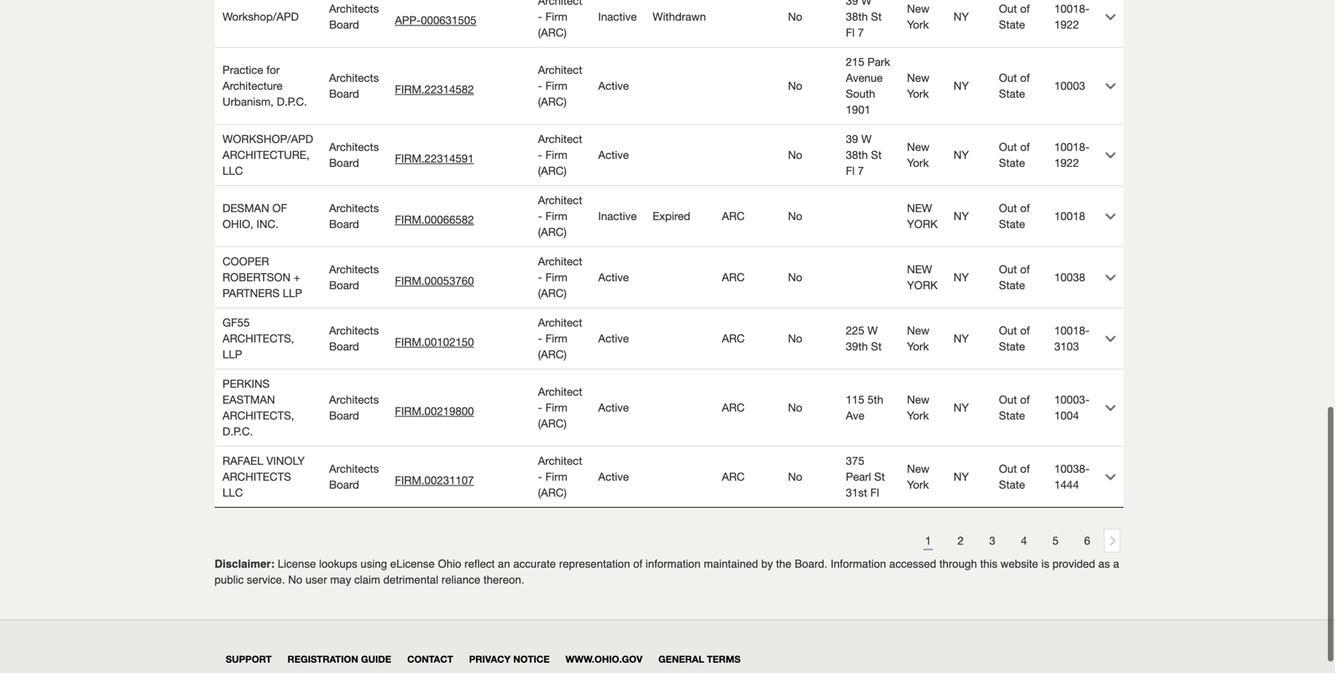 Task type: vqa. For each thing, say whether or not it's contained in the screenshot.


Task type: locate. For each thing, give the bounding box(es) containing it.
general terms
[[659, 654, 741, 665]]

state for firm.00219800
[[999, 409, 1026, 422]]

llc inside "workshop/apd architecture, llc"
[[223, 164, 243, 177]]

1 10018- 1922 from the top
[[1055, 2, 1090, 31]]

architect - firm (arc) for firm.22314591
[[538, 132, 583, 177]]

1 39 from the top
[[846, 0, 859, 7]]

an
[[498, 558, 510, 570]]

active for firm.00231107
[[598, 470, 629, 483]]

1 vertical spatial 39
[[846, 132, 859, 146]]

d.p.c. down for
[[277, 95, 307, 108]]

4 new york from the top
[[907, 324, 930, 353]]

10018- for firm.22314591
[[1055, 140, 1090, 153]]

4
[[1021, 534, 1027, 547]]

4 firm from the top
[[546, 210, 568, 223]]

6 row from the top
[[215, 308, 1124, 369]]

board for desman of ohio, inc.
[[329, 217, 359, 231]]

architects board for firm.00231107
[[329, 462, 379, 491]]

w inside 225 w 39th st
[[868, 324, 878, 337]]

0 vertical spatial 39
[[846, 0, 859, 7]]

llc down architects
[[223, 486, 243, 499]]

10018- up "10003"
[[1055, 2, 1090, 15]]

fl up 215
[[846, 26, 855, 39]]

for
[[266, 63, 280, 76]]

1922
[[1055, 18, 1080, 31], [1055, 156, 1080, 169]]

fl down 1901
[[846, 164, 855, 177]]

2 out of state from the top
[[999, 71, 1030, 100]]

architecture,
[[223, 148, 310, 161]]

new for firm.22314591
[[907, 140, 930, 153]]

10018- down "10003"
[[1055, 140, 1090, 153]]

0 vertical spatial inactive
[[598, 10, 637, 23]]

10018- up 3103
[[1055, 324, 1090, 337]]

1 horizontal spatial llp
[[283, 287, 302, 300]]

1 vertical spatial d.p.c.
[[223, 425, 253, 438]]

(arc)
[[538, 26, 567, 39], [538, 95, 567, 108], [538, 164, 567, 177], [538, 225, 567, 239], [538, 287, 567, 300], [538, 348, 567, 361], [538, 417, 567, 430], [538, 486, 567, 499]]

2 39 w 38th st fl 7 from the top
[[846, 132, 882, 177]]

desman
[[223, 202, 269, 215]]

3 architects board from the top
[[329, 140, 379, 169]]

support
[[226, 654, 272, 665]]

-
[[538, 10, 543, 23], [538, 79, 543, 92], [538, 148, 543, 161], [538, 210, 543, 223], [538, 271, 543, 284], [538, 332, 543, 345], [538, 401, 543, 414], [538, 470, 543, 483]]

architect for firm.00053760
[[538, 255, 583, 268]]

0 vertical spatial york
[[907, 217, 938, 231]]

4 state from the top
[[999, 217, 1026, 231]]

5 active from the top
[[598, 401, 629, 414]]

1 vertical spatial llc
[[223, 486, 243, 499]]

2 state from the top
[[999, 87, 1026, 100]]

4 york from the top
[[907, 340, 929, 353]]

10018- 1922 for inactive
[[1055, 2, 1090, 31]]

1
[[926, 534, 932, 547]]

thereon.
[[484, 574, 525, 586]]

6 firm from the top
[[546, 332, 568, 345]]

3 out from the top
[[999, 140, 1017, 153]]

4 active from the top
[[598, 332, 629, 345]]

st right 39th
[[871, 340, 882, 353]]

st up park on the right
[[871, 10, 882, 23]]

contact link
[[407, 654, 453, 665]]

a
[[1114, 558, 1120, 570]]

1 38th from the top
[[846, 10, 868, 23]]

row containing rafael vinoly architects llc
[[215, 446, 1124, 507]]

row containing 215 park avenue south 1901
[[215, 47, 1124, 124]]

2 vertical spatial fl
[[871, 486, 880, 499]]

2 row from the top
[[215, 47, 1124, 124]]

no
[[788, 10, 803, 23], [788, 79, 803, 92], [788, 148, 803, 161], [788, 210, 803, 223], [788, 271, 803, 284], [788, 332, 803, 345], [788, 401, 803, 414], [788, 470, 803, 483], [288, 574, 302, 586]]

1 vertical spatial new york
[[907, 263, 938, 292]]

1 architect - firm (arc) from the top
[[538, 0, 583, 39]]

york
[[907, 217, 938, 231], [907, 279, 938, 292]]

llp down the gf55
[[223, 348, 242, 361]]

5 - from the top
[[538, 271, 543, 284]]

1 vertical spatial 39 w 38th st fl 7
[[846, 132, 882, 177]]

7 down 1901
[[858, 164, 864, 177]]

state
[[999, 18, 1026, 31], [999, 87, 1026, 100], [999, 156, 1026, 169], [999, 217, 1026, 231], [999, 279, 1026, 292], [999, 340, 1026, 353], [999, 409, 1026, 422], [999, 478, 1026, 491]]

firm for firm.22314591
[[546, 148, 568, 161]]

0 horizontal spatial llp
[[223, 348, 242, 361]]

8 - from the top
[[538, 470, 543, 483]]

this
[[981, 558, 998, 570]]

3 state from the top
[[999, 156, 1026, 169]]

1 vertical spatial 7
[[858, 164, 864, 177]]

6 architect from the top
[[538, 316, 583, 329]]

1 horizontal spatial d.p.c.
[[277, 95, 307, 108]]

1 vertical spatial fl
[[846, 164, 855, 177]]

ny for firm.00053760
[[954, 271, 969, 284]]

6 architects from the top
[[329, 324, 379, 337]]

4 arc from the top
[[722, 401, 745, 414]]

5 link
[[1041, 527, 1071, 555]]

is
[[1042, 558, 1050, 570]]

6 - from the top
[[538, 332, 543, 345]]

no inside license lookups using elicense ohio reflect an accurate representation of information maintained by the board. information accessed through this website is provided as a public service. no user may claim detrimental reliance thereon.
[[288, 574, 302, 586]]

215
[[846, 55, 865, 68]]

llp down "+" at left top
[[283, 287, 302, 300]]

board for cooper robertson + partners llp
[[329, 279, 359, 292]]

38th up 215
[[846, 10, 868, 23]]

2 out from the top
[[999, 71, 1017, 84]]

user
[[306, 574, 327, 586]]

10038-
[[1055, 462, 1090, 475]]

st right pearl
[[875, 470, 885, 483]]

2 (arc) from the top
[[538, 95, 567, 108]]

out for firm.00066582
[[999, 202, 1017, 215]]

ny for firm.22314582
[[954, 79, 969, 92]]

38th
[[846, 10, 868, 23], [846, 148, 868, 161]]

1 new from the top
[[907, 202, 933, 215]]

architects, down eastman
[[223, 409, 294, 422]]

1 vertical spatial 1922
[[1055, 156, 1080, 169]]

w down 1901
[[862, 132, 872, 146]]

detrimental
[[384, 574, 439, 586]]

8 row from the top
[[215, 446, 1124, 507]]

information
[[646, 558, 701, 570]]

2 active from the top
[[598, 148, 629, 161]]

york for firm.00219800
[[907, 409, 929, 422]]

1922 up '10018'
[[1055, 156, 1080, 169]]

state for firm.22314582
[[999, 87, 1026, 100]]

rafael vinoly architects llc
[[223, 454, 305, 499]]

0 vertical spatial 39 w 38th st fl 7
[[846, 0, 882, 39]]

fl right the 31st on the right bottom of the page
[[871, 486, 880, 499]]

0 vertical spatial architects,
[[223, 332, 294, 345]]

architect for firm.00219800
[[538, 385, 583, 398]]

1 1922 from the top
[[1055, 18, 1080, 31]]

7 - from the top
[[538, 401, 543, 414]]

d.p.c. inside perkins eastman architects, d.p.c.
[[223, 425, 253, 438]]

1922 up "10003"
[[1055, 18, 1080, 31]]

out of state for firm.00219800
[[999, 393, 1030, 422]]

0 vertical spatial 1922
[[1055, 18, 1080, 31]]

architects board for firm.00102150
[[329, 324, 379, 353]]

board for practice for architecture urbanism, d.p.c.
[[329, 87, 359, 100]]

new
[[907, 202, 933, 215], [907, 263, 933, 276]]

w up 215
[[862, 0, 872, 7]]

0 vertical spatial new
[[907, 202, 933, 215]]

(arc) for firm.00102150
[[538, 348, 567, 361]]

1 vertical spatial york
[[907, 279, 938, 292]]

arc for 225
[[722, 332, 745, 345]]

1 new york from the top
[[907, 2, 930, 31]]

(arc) for firm.00066582
[[538, 225, 567, 239]]

39 w 38th st fl 7 for inactive
[[846, 0, 882, 39]]

7 architects from the top
[[329, 393, 379, 406]]

1 - from the top
[[538, 10, 543, 23]]

5 architect - firm (arc) from the top
[[538, 255, 583, 300]]

www.ohio.gov link
[[566, 654, 643, 665]]

firm for firm.00231107
[[546, 470, 568, 483]]

6 architect - firm (arc) from the top
[[538, 316, 583, 361]]

row containing gf55 architects, llp
[[215, 308, 1124, 369]]

39 w 38th st fl 7 down 1901
[[846, 132, 882, 177]]

2 link
[[946, 527, 976, 555]]

fl
[[846, 26, 855, 39], [846, 164, 855, 177], [871, 486, 880, 499]]

8 (arc) from the top
[[538, 486, 567, 499]]

5 architects from the top
[[329, 263, 379, 276]]

3 firm from the top
[[546, 148, 568, 161]]

5 ny from the top
[[954, 271, 969, 284]]

architects board
[[329, 2, 379, 31], [329, 71, 379, 100], [329, 140, 379, 169], [329, 202, 379, 231], [329, 263, 379, 292], [329, 324, 379, 353], [329, 393, 379, 422], [329, 462, 379, 491]]

architects
[[329, 2, 379, 15], [329, 71, 379, 84], [329, 140, 379, 153], [329, 202, 379, 215], [329, 263, 379, 276], [329, 324, 379, 337], [329, 393, 379, 406], [329, 462, 379, 475]]

of for app-000631505
[[1021, 2, 1030, 15]]

4 architects from the top
[[329, 202, 379, 215]]

1 vertical spatial 38th
[[846, 148, 868, 161]]

2 arc from the top
[[722, 271, 745, 284]]

new york for app-000631505
[[907, 2, 930, 31]]

york for firm.22314591
[[907, 156, 929, 169]]

1 arc from the top
[[722, 210, 745, 223]]

5 out from the top
[[999, 263, 1017, 276]]

new for 10018
[[907, 202, 933, 215]]

1 vertical spatial llp
[[223, 348, 242, 361]]

8 out from the top
[[999, 462, 1017, 475]]

no for firm.00066582
[[788, 210, 803, 223]]

- for firm.00231107
[[538, 470, 543, 483]]

park
[[868, 55, 891, 68]]

6 out from the top
[[999, 324, 1017, 337]]

firm for firm.00102150
[[546, 332, 568, 345]]

2 vertical spatial w
[[868, 324, 878, 337]]

6 york from the top
[[907, 478, 929, 491]]

d.p.c.
[[277, 95, 307, 108], [223, 425, 253, 438]]

llp
[[283, 287, 302, 300], [223, 348, 242, 361]]

39
[[846, 0, 859, 7], [846, 132, 859, 146]]

31st
[[846, 486, 868, 499]]

arc for 115
[[722, 401, 745, 414]]

w
[[862, 0, 872, 7], [862, 132, 872, 146], [868, 324, 878, 337]]

avenue
[[846, 71, 883, 84]]

1 new from the top
[[907, 2, 930, 15]]

7 up 215
[[858, 26, 864, 39]]

architects board for firm.00053760
[[329, 263, 379, 292]]

out for app-000631505
[[999, 2, 1017, 15]]

1 vertical spatial inactive
[[598, 210, 637, 223]]

3 link
[[978, 527, 1008, 555]]

w for firm.22314591
[[862, 132, 872, 146]]

architects, down the gf55
[[223, 332, 294, 345]]

2 architect from the top
[[538, 63, 583, 76]]

llc inside rafael vinoly architects llc
[[223, 486, 243, 499]]

architect - firm (arc) for firm.00053760
[[538, 255, 583, 300]]

115 5th ave
[[846, 393, 884, 422]]

6 ny from the top
[[954, 332, 969, 345]]

8 board from the top
[[329, 478, 359, 491]]

eastman
[[223, 393, 275, 406]]

york for firm.00102150
[[907, 340, 929, 353]]

6 active from the top
[[598, 470, 629, 483]]

new
[[907, 2, 930, 15], [907, 71, 930, 84], [907, 140, 930, 153], [907, 324, 930, 337], [907, 393, 930, 406], [907, 462, 930, 475]]

7 architect - firm (arc) from the top
[[538, 385, 583, 430]]

license lookups using elicense ohio reflect an accurate representation of information maintained by the board. information accessed through this website is provided as a public service. no user may claim detrimental reliance thereon.
[[215, 558, 1120, 586]]

225
[[846, 324, 865, 337]]

7 (arc) from the top
[[538, 417, 567, 430]]

active for firm.22314591
[[598, 148, 629, 161]]

- for firm.00102150
[[538, 332, 543, 345]]

w right 225 at the right of the page
[[868, 324, 878, 337]]

architect
[[538, 0, 583, 7], [538, 63, 583, 76], [538, 132, 583, 146], [538, 194, 583, 207], [538, 255, 583, 268], [538, 316, 583, 329], [538, 385, 583, 398], [538, 454, 583, 468]]

out of state for firm.22314591
[[999, 140, 1030, 169]]

0 vertical spatial new york
[[907, 202, 938, 231]]

w for firm.00102150
[[868, 324, 878, 337]]

1 39 w 38th st fl 7 from the top
[[846, 0, 882, 39]]

4 ny from the top
[[954, 210, 969, 223]]

new york for firm.00231107
[[907, 462, 930, 491]]

3 board from the top
[[329, 156, 359, 169]]

8 architect from the top
[[538, 454, 583, 468]]

0 vertical spatial d.p.c.
[[277, 95, 307, 108]]

state for firm.22314591
[[999, 156, 1026, 169]]

as
[[1099, 558, 1111, 570]]

of for firm.22314582
[[1021, 71, 1030, 84]]

ny for firm.00066582
[[954, 210, 969, 223]]

1 10018- from the top
[[1055, 2, 1090, 15]]

1 out of state from the top
[[999, 2, 1030, 31]]

2 new from the top
[[907, 263, 933, 276]]

2 architect - firm (arc) from the top
[[538, 63, 583, 108]]

no for firm.00102150
[[788, 332, 803, 345]]

out of state for firm.00066582
[[999, 202, 1030, 231]]

maintained
[[704, 558, 758, 570]]

d.p.c. inside the practice for architecture urbanism, d.p.c.
[[277, 95, 307, 108]]

firm
[[546, 10, 568, 23], [546, 79, 568, 92], [546, 148, 568, 161], [546, 210, 568, 223], [546, 271, 568, 284], [546, 332, 568, 345], [546, 401, 568, 414], [546, 470, 568, 483]]

new york
[[907, 2, 930, 31], [907, 71, 930, 100], [907, 140, 930, 169], [907, 324, 930, 353], [907, 393, 930, 422], [907, 462, 930, 491]]

1 state from the top
[[999, 18, 1026, 31]]

- for firm.22314582
[[538, 79, 543, 92]]

gf55
[[223, 316, 250, 329]]

1 board from the top
[[329, 18, 359, 31]]

of
[[1021, 2, 1030, 15], [1021, 71, 1030, 84], [1021, 140, 1030, 153], [1021, 202, 1030, 215], [1021, 263, 1030, 276], [1021, 324, 1030, 337], [1021, 393, 1030, 406], [1021, 462, 1030, 475], [634, 558, 643, 570]]

inactive for withdrawn
[[598, 10, 637, 23]]

3 10018- from the top
[[1055, 324, 1090, 337]]

d.p.c. up 'rafael'
[[223, 425, 253, 438]]

5 out of state from the top
[[999, 263, 1030, 292]]

of for firm.00053760
[[1021, 263, 1030, 276]]

000631505
[[421, 14, 477, 27]]

5 architects board from the top
[[329, 263, 379, 292]]

firm for firm.00066582
[[546, 210, 568, 223]]

39 w 38th st fl 7 up 215
[[846, 0, 882, 39]]

out for firm.22314582
[[999, 71, 1017, 84]]

workshop/apd
[[223, 132, 313, 146]]

7 for active
[[858, 164, 864, 177]]

38th down 1901
[[846, 148, 868, 161]]

0 vertical spatial 38th
[[846, 10, 868, 23]]

1 york from the top
[[907, 18, 929, 31]]

new for app-000631505
[[907, 2, 930, 15]]

of for firm.00219800
[[1021, 393, 1030, 406]]

39 down 1901
[[846, 132, 859, 146]]

8 ny from the top
[[954, 470, 969, 483]]

0 vertical spatial llp
[[283, 287, 302, 300]]

0 vertical spatial 7
[[858, 26, 864, 39]]

1 inactive from the top
[[598, 10, 637, 23]]

0 vertical spatial 10018- 1922
[[1055, 2, 1090, 31]]

1 vertical spatial 10018-
[[1055, 140, 1090, 153]]

0 vertical spatial 10018-
[[1055, 2, 1090, 15]]

1 vertical spatial architects,
[[223, 409, 294, 422]]

llc down "architecture,"
[[223, 164, 243, 177]]

3 new from the top
[[907, 140, 930, 153]]

urbanism,
[[223, 95, 274, 108]]

0 vertical spatial w
[[862, 0, 872, 7]]

architect for firm.00066582
[[538, 194, 583, 207]]

fl inside 375 pearl st 31st fl
[[871, 486, 880, 499]]

6 architects board from the top
[[329, 324, 379, 353]]

(arc) for app-000631505
[[538, 26, 567, 39]]

row
[[215, 0, 1124, 47], [215, 47, 1124, 124], [215, 124, 1124, 185], [215, 185, 1124, 246], [215, 246, 1124, 308], [215, 308, 1124, 369], [215, 369, 1124, 446], [215, 446, 1124, 507]]

2 architects from the top
[[329, 71, 379, 84]]

inactive left withdrawn
[[598, 10, 637, 23]]

2 38th from the top
[[846, 148, 868, 161]]

3 out of state from the top
[[999, 140, 1030, 169]]

5 architect from the top
[[538, 255, 583, 268]]

1 vertical spatial new
[[907, 263, 933, 276]]

st for firm.00102150
[[871, 340, 882, 353]]

ny
[[954, 10, 969, 23], [954, 79, 969, 92], [954, 148, 969, 161], [954, 210, 969, 223], [954, 271, 969, 284], [954, 332, 969, 345], [954, 401, 969, 414], [954, 470, 969, 483]]

4 architect from the top
[[538, 194, 583, 207]]

2 vertical spatial 10018-
[[1055, 324, 1090, 337]]

new for firm.22314582
[[907, 71, 930, 84]]

7 out from the top
[[999, 393, 1017, 406]]

st down south
[[871, 148, 882, 161]]

10018- 1922 up "10003"
[[1055, 2, 1090, 31]]

3 architect - firm (arc) from the top
[[538, 132, 583, 177]]

3 ny from the top
[[954, 148, 969, 161]]

cooper
[[223, 255, 269, 268]]

inactive left expired
[[598, 210, 637, 223]]

architects board for app-000631505
[[329, 2, 379, 31]]

4 out of state from the top
[[999, 202, 1030, 231]]

1 7 from the top
[[858, 26, 864, 39]]

board.
[[795, 558, 828, 570]]

state for app-000631505
[[999, 18, 1026, 31]]

arc for 375
[[722, 470, 745, 483]]

board for workshop/apd architecture, llc
[[329, 156, 359, 169]]

ny for firm.00219800
[[954, 401, 969, 414]]

general
[[659, 654, 704, 665]]

1 vertical spatial w
[[862, 132, 872, 146]]

accurate
[[513, 558, 556, 570]]

1 vertical spatial 10018- 1922
[[1055, 140, 1090, 169]]

2 - from the top
[[538, 79, 543, 92]]

new york for firm.00219800
[[907, 393, 930, 422]]

8 state from the top
[[999, 478, 1026, 491]]

architect for app-000631505
[[538, 0, 583, 7]]

0 horizontal spatial d.p.c.
[[223, 425, 253, 438]]

2 new york from the top
[[907, 71, 930, 100]]

firm.00231107
[[395, 474, 474, 487]]

1 firm from the top
[[546, 10, 568, 23]]

board
[[329, 18, 359, 31], [329, 87, 359, 100], [329, 156, 359, 169], [329, 217, 359, 231], [329, 279, 359, 292], [329, 340, 359, 353], [329, 409, 359, 422], [329, 478, 359, 491]]

practice for architecture urbanism, d.p.c.
[[223, 63, 307, 108]]

1 architects from the top
[[329, 2, 379, 15]]

215 park avenue south 1901
[[846, 55, 891, 116]]

7 architects board from the top
[[329, 393, 379, 422]]

inactive
[[598, 10, 637, 23], [598, 210, 637, 223]]

guide
[[361, 654, 391, 665]]

3 architect from the top
[[538, 132, 583, 146]]

8 firm from the top
[[546, 470, 568, 483]]

1 york from the top
[[907, 217, 938, 231]]

10018- 1922
[[1055, 2, 1090, 31], [1055, 140, 1090, 169]]

6 link
[[1073, 527, 1103, 555]]

notice
[[513, 654, 550, 665]]

39 up 215
[[846, 0, 859, 7]]

0 vertical spatial fl
[[846, 26, 855, 39]]

10018- 1922 up '10018'
[[1055, 140, 1090, 169]]

1 llc from the top
[[223, 164, 243, 177]]

0 vertical spatial llc
[[223, 164, 243, 177]]

7 state from the top
[[999, 409, 1026, 422]]

fl for firm.00231107
[[871, 486, 880, 499]]

llp inside gf55 architects, llp
[[223, 348, 242, 361]]

225 w 39th st
[[846, 324, 882, 353]]

4 architect - firm (arc) from the top
[[538, 194, 583, 239]]

new york for 10018
[[907, 202, 938, 231]]

st inside 225 w 39th st
[[871, 340, 882, 353]]

2 new from the top
[[907, 71, 930, 84]]



Task type: describe. For each thing, give the bounding box(es) containing it.
registration guide
[[288, 654, 391, 665]]

ave
[[846, 409, 865, 422]]

ny for firm.22314591
[[954, 148, 969, 161]]

st for app-000631505
[[871, 10, 882, 23]]

through
[[940, 558, 978, 570]]

lookups
[[319, 558, 358, 570]]

1 architects, from the top
[[223, 332, 294, 345]]

out of state for firm.00053760
[[999, 263, 1030, 292]]

10018- for firm.00102150
[[1055, 324, 1090, 337]]

architects for firm.22314582
[[329, 71, 379, 84]]

firm for firm.22314582
[[546, 79, 568, 92]]

of for firm.00066582
[[1021, 202, 1030, 215]]

expired
[[653, 210, 691, 223]]

10018
[[1055, 210, 1086, 223]]

of for firm.00231107
[[1021, 462, 1030, 475]]

reliance
[[442, 574, 481, 586]]

new york for firm.00102150
[[907, 324, 930, 353]]

disclaimer:
[[215, 558, 278, 570]]

- for firm.00053760
[[538, 271, 543, 284]]

2
[[958, 534, 964, 547]]

llp inside the "cooper robertson + partners llp"
[[283, 287, 302, 300]]

- for firm.22314591
[[538, 148, 543, 161]]

1444
[[1055, 478, 1080, 491]]

www.ohio.gov
[[566, 654, 643, 665]]

of
[[272, 202, 287, 215]]

39 w 38th st fl 7 for active
[[846, 132, 882, 177]]

firm.22314582
[[395, 83, 474, 96]]

architects for firm.22314591
[[329, 140, 379, 153]]

out of state for firm.00231107
[[999, 462, 1030, 491]]

architect - firm (arc) for firm.22314582
[[538, 63, 583, 108]]

(arc) for firm.00053760
[[538, 287, 567, 300]]

architecture
[[223, 79, 283, 92]]

support link
[[226, 654, 272, 665]]

1901
[[846, 103, 871, 116]]

7 for inactive
[[858, 26, 864, 39]]

+
[[294, 271, 300, 284]]

using
[[361, 558, 387, 570]]

fl for app-000631505
[[846, 26, 855, 39]]

york for firm.22314582
[[907, 87, 929, 100]]

firm.22314591
[[395, 152, 474, 165]]

5
[[1053, 534, 1059, 547]]

1 link
[[913, 528, 945, 556]]

architects for firm.00053760
[[329, 263, 379, 276]]

10038
[[1055, 271, 1086, 284]]

active for firm.00102150
[[598, 332, 629, 345]]

firm.00102150
[[395, 336, 474, 349]]

board for perkins eastman architects, d.p.c.
[[329, 409, 359, 422]]

new for firm.00219800
[[907, 393, 930, 406]]

no for firm.00231107
[[788, 470, 803, 483]]

w for app-000631505
[[862, 0, 872, 7]]

board for workshop/apd
[[329, 18, 359, 31]]

out for firm.00053760
[[999, 263, 1017, 276]]

architects board for firm.22314582
[[329, 71, 379, 100]]

firm.00053760
[[395, 274, 474, 287]]

of for firm.00102150
[[1021, 324, 1030, 337]]

architects for firm.00231107
[[329, 462, 379, 475]]

10018- 3103
[[1055, 324, 1090, 353]]

new for 10038
[[907, 263, 933, 276]]

3103
[[1055, 340, 1080, 353]]

row containing cooper robertson + partners llp
[[215, 246, 1124, 308]]

no for firm.22314591
[[788, 148, 803, 161]]

architect - firm (arc) for firm.00231107
[[538, 454, 583, 499]]

out of state for firm.00102150
[[999, 324, 1030, 353]]

state for firm.00102150
[[999, 340, 1026, 353]]

3
[[990, 534, 996, 547]]

architect for firm.00231107
[[538, 454, 583, 468]]

no for firm.00219800
[[788, 401, 803, 414]]

architect - firm (arc) for app-000631505
[[538, 0, 583, 39]]

south
[[846, 87, 876, 100]]

(arc) for firm.00219800
[[538, 417, 567, 430]]

(arc) for firm.22314582
[[538, 95, 567, 108]]

state for firm.00231107
[[999, 478, 1026, 491]]

new york for 10038
[[907, 263, 938, 292]]

privacy notice
[[469, 654, 550, 665]]

architects
[[223, 470, 291, 483]]

desman of ohio, inc.
[[223, 202, 287, 231]]

ohio
[[438, 558, 462, 570]]

representation
[[559, 558, 630, 570]]

row containing perkins eastman architects, d.p.c.
[[215, 369, 1124, 446]]

website
[[1001, 558, 1039, 570]]

1004
[[1055, 409, 1080, 422]]

withdrawn
[[653, 10, 706, 23]]

10003
[[1055, 79, 1086, 92]]

5th
[[868, 393, 884, 406]]

architect - firm (arc) for firm.00219800
[[538, 385, 583, 430]]

- for firm.00219800
[[538, 401, 543, 414]]

the
[[776, 558, 792, 570]]

public
[[215, 574, 244, 586]]

no for firm.22314582
[[788, 79, 803, 92]]

firm.00066582
[[395, 213, 474, 226]]

of inside license lookups using elicense ohio reflect an accurate representation of information maintained by the board. information accessed through this website is provided as a public service. no user may claim detrimental reliance thereon.
[[634, 558, 643, 570]]

(arc) for firm.22314591
[[538, 164, 567, 177]]

workshop/apd architecture, llc
[[223, 132, 313, 177]]

10003- 1004
[[1055, 393, 1090, 422]]

of for firm.22314591
[[1021, 140, 1030, 153]]

st inside 375 pearl st 31st fl
[[875, 470, 885, 483]]

4 row from the top
[[215, 185, 1124, 246]]

115
[[846, 393, 865, 406]]

app-
[[395, 14, 421, 27]]

2 architects, from the top
[[223, 409, 294, 422]]

375 pearl st 31st fl
[[846, 454, 885, 499]]

39th
[[846, 340, 868, 353]]

10018- 1922 for active
[[1055, 140, 1090, 169]]

registration guide link
[[288, 654, 391, 665]]

out for firm.00219800
[[999, 393, 1017, 406]]

firm for firm.00053760
[[546, 271, 568, 284]]

gf55 architects, llp
[[223, 316, 294, 361]]

may
[[330, 574, 351, 586]]

elicense
[[390, 558, 435, 570]]

firm for firm.00219800
[[546, 401, 568, 414]]

out for firm.22314591
[[999, 140, 1017, 153]]

architect - firm (arc) for firm.00066582
[[538, 194, 583, 239]]

by
[[762, 558, 773, 570]]

firm.00219800
[[395, 405, 474, 418]]

app-000631505
[[395, 14, 477, 27]]

new for firm.00102150
[[907, 324, 930, 337]]

pearl
[[846, 470, 872, 483]]

firm for app-000631505
[[546, 10, 568, 23]]

active for firm.00053760
[[598, 271, 629, 284]]

perkins
[[223, 377, 270, 390]]

no for firm.00053760
[[788, 271, 803, 284]]

york for firm.00231107
[[907, 478, 929, 491]]

practice
[[223, 63, 263, 76]]

provided
[[1053, 558, 1096, 570]]

inc.
[[257, 217, 279, 231]]

39 for active
[[846, 132, 859, 146]]

new for firm.00231107
[[907, 462, 930, 475]]

- for app-000631505
[[538, 10, 543, 23]]

10003-
[[1055, 393, 1090, 406]]

10038- 1444
[[1055, 462, 1090, 491]]

1 row from the top
[[215, 0, 1124, 47]]

new york for firm.22314591
[[907, 140, 930, 169]]

robertson
[[223, 271, 291, 284]]

accessed
[[890, 558, 937, 570]]

rafael
[[223, 454, 263, 468]]

partners
[[223, 287, 280, 300]]

york for app-000631505
[[907, 18, 929, 31]]

registration
[[288, 654, 358, 665]]

reflect
[[465, 558, 495, 570]]

new york for firm.22314582
[[907, 71, 930, 100]]

privacy notice link
[[469, 654, 550, 665]]

ohio,
[[223, 217, 254, 231]]

row containing workshop/apd architecture, llc
[[215, 124, 1124, 185]]

contact
[[407, 654, 453, 665]]

license
[[278, 558, 316, 570]]

1922 for inactive
[[1055, 18, 1080, 31]]

out for firm.00102150
[[999, 324, 1017, 337]]

state for firm.00053760
[[999, 279, 1026, 292]]

out of state for firm.22314582
[[999, 71, 1030, 100]]

architect for firm.00102150
[[538, 316, 583, 329]]

architect for firm.22314591
[[538, 132, 583, 146]]

board for gf55 architects, llp
[[329, 340, 359, 353]]



